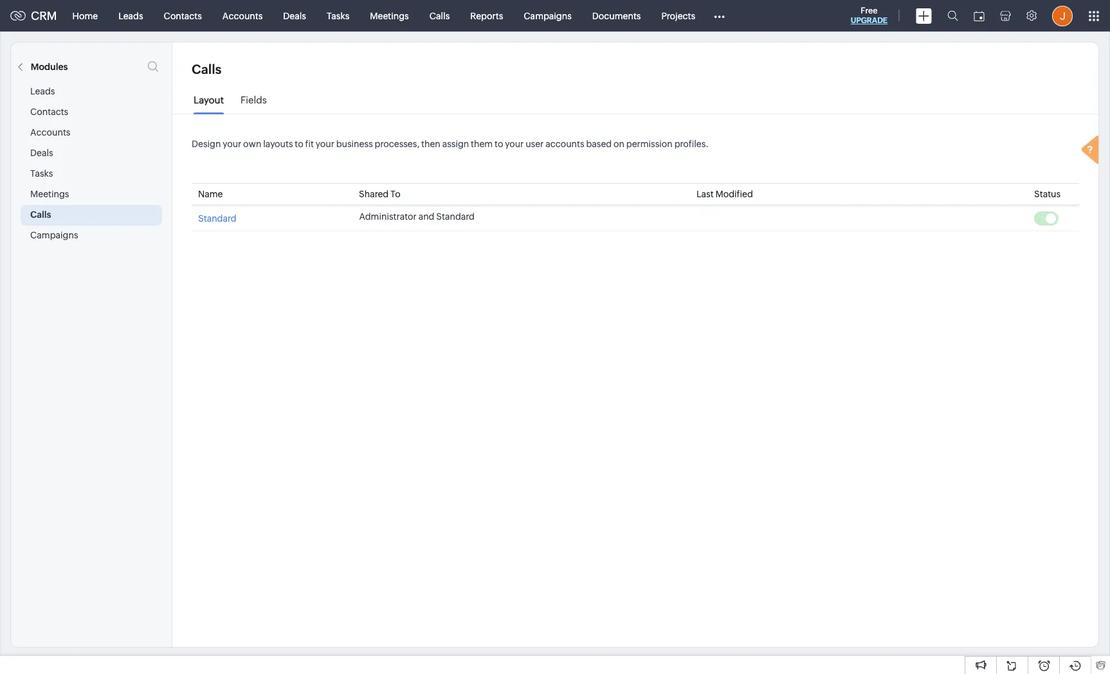 Task type: vqa. For each thing, say whether or not it's contained in the screenshot.
'Developer Hub' dropdown button
no



Task type: locate. For each thing, give the bounding box(es) containing it.
2 vertical spatial calls
[[30, 210, 51, 220]]

1 horizontal spatial accounts
[[223, 11, 263, 21]]

1 vertical spatial campaigns
[[30, 230, 78, 241]]

layout link
[[194, 95, 224, 115]]

your
[[223, 139, 241, 149], [316, 139, 335, 149], [505, 139, 524, 149]]

0 horizontal spatial accounts
[[30, 127, 70, 138]]

0 vertical spatial campaigns
[[524, 11, 572, 21]]

contacts right leads link
[[164, 11, 202, 21]]

calendar image
[[974, 11, 985, 21]]

meetings
[[370, 11, 409, 21], [30, 189, 69, 199]]

1 horizontal spatial contacts
[[164, 11, 202, 21]]

1 vertical spatial leads
[[30, 86, 55, 97]]

leads down modules
[[30, 86, 55, 97]]

1 vertical spatial contacts
[[30, 107, 68, 117]]

accounts
[[223, 11, 263, 21], [30, 127, 70, 138]]

home
[[72, 11, 98, 21]]

modules
[[31, 62, 68, 72]]

2 horizontal spatial your
[[505, 139, 524, 149]]

to left 'fit'
[[295, 139, 304, 149]]

deals
[[283, 11, 306, 21], [30, 148, 53, 158]]

1 horizontal spatial your
[[316, 139, 335, 149]]

shared
[[359, 189, 389, 199]]

tasks link
[[317, 0, 360, 31]]

your left user
[[505, 139, 524, 149]]

contacts down modules
[[30, 107, 68, 117]]

leads right home link
[[118, 11, 143, 21]]

0 horizontal spatial contacts
[[30, 107, 68, 117]]

standard
[[436, 212, 475, 222], [198, 214, 237, 224]]

accounts
[[546, 139, 585, 149]]

free
[[861, 6, 878, 15]]

documents link
[[582, 0, 651, 31]]

profiles.
[[675, 139, 709, 149]]

campaigns
[[524, 11, 572, 21], [30, 230, 78, 241]]

crm link
[[10, 9, 57, 23]]

leads inside leads link
[[118, 11, 143, 21]]

leads
[[118, 11, 143, 21], [30, 86, 55, 97]]

0 horizontal spatial calls
[[30, 210, 51, 220]]

search image
[[948, 10, 959, 21]]

reports
[[471, 11, 503, 21]]

1 horizontal spatial meetings
[[370, 11, 409, 21]]

standard down name at the left top of page
[[198, 214, 237, 224]]

1 horizontal spatial leads
[[118, 11, 143, 21]]

0 horizontal spatial campaigns
[[30, 230, 78, 241]]

layouts
[[263, 139, 293, 149]]

crm
[[31, 9, 57, 23]]

0 horizontal spatial to
[[295, 139, 304, 149]]

design your own layouts to fit your business processes, then assign them to your user accounts based on permission profiles.
[[192, 139, 709, 149]]

layout
[[194, 95, 224, 106]]

design
[[192, 139, 221, 149]]

1 horizontal spatial deals
[[283, 11, 306, 21]]

0 horizontal spatial meetings
[[30, 189, 69, 199]]

permission
[[627, 139, 673, 149]]

2 your from the left
[[316, 139, 335, 149]]

fields link
[[241, 95, 267, 115]]

0 horizontal spatial deals
[[30, 148, 53, 158]]

1 vertical spatial calls
[[192, 62, 222, 77]]

to
[[391, 189, 401, 199]]

to
[[295, 139, 304, 149], [495, 139, 503, 149]]

0 vertical spatial leads
[[118, 11, 143, 21]]

0 vertical spatial calls
[[430, 11, 450, 21]]

2 to from the left
[[495, 139, 503, 149]]

1 horizontal spatial to
[[495, 139, 503, 149]]

your right 'fit'
[[316, 139, 335, 149]]

them
[[471, 139, 493, 149]]

assign
[[442, 139, 469, 149]]

business
[[336, 139, 373, 149]]

0 vertical spatial tasks
[[327, 11, 350, 21]]

1 vertical spatial tasks
[[30, 169, 53, 179]]

calls
[[430, 11, 450, 21], [192, 62, 222, 77], [30, 210, 51, 220]]

1 horizontal spatial campaigns
[[524, 11, 572, 21]]

to right them
[[495, 139, 503, 149]]

0 vertical spatial accounts
[[223, 11, 263, 21]]

standard right and
[[436, 212, 475, 222]]

2 horizontal spatial calls
[[430, 11, 450, 21]]

modified
[[716, 189, 753, 199]]

your left own at the top left of the page
[[223, 139, 241, 149]]

tasks
[[327, 11, 350, 21], [30, 169, 53, 179]]

0 horizontal spatial your
[[223, 139, 241, 149]]

contacts
[[164, 11, 202, 21], [30, 107, 68, 117]]

meetings link
[[360, 0, 419, 31]]

status
[[1035, 189, 1061, 199]]

campaigns link
[[514, 0, 582, 31]]



Task type: describe. For each thing, give the bounding box(es) containing it.
fit
[[305, 139, 314, 149]]

0 horizontal spatial standard
[[198, 214, 237, 224]]

3 your from the left
[[505, 139, 524, 149]]

create menu element
[[909, 0, 940, 31]]

projects
[[662, 11, 696, 21]]

1 horizontal spatial tasks
[[327, 11, 350, 21]]

processes,
[[375, 139, 420, 149]]

administrator
[[359, 212, 417, 222]]

1 vertical spatial meetings
[[30, 189, 69, 199]]

calls inside "link"
[[430, 11, 450, 21]]

profile image
[[1053, 5, 1073, 26]]

then
[[422, 139, 441, 149]]

1 horizontal spatial standard
[[436, 212, 475, 222]]

fields
[[241, 95, 267, 106]]

create menu image
[[916, 8, 932, 23]]

0 vertical spatial deals
[[283, 11, 306, 21]]

last modified
[[697, 189, 753, 199]]

documents
[[593, 11, 641, 21]]

standard link
[[198, 212, 237, 224]]

1 to from the left
[[295, 139, 304, 149]]

leads link
[[108, 0, 154, 31]]

contacts link
[[154, 0, 212, 31]]

name
[[198, 189, 223, 199]]

search element
[[940, 0, 966, 32]]

own
[[243, 139, 261, 149]]

accounts link
[[212, 0, 273, 31]]

1 your from the left
[[223, 139, 241, 149]]

based
[[586, 139, 612, 149]]

user
[[526, 139, 544, 149]]

upgrade
[[851, 16, 888, 25]]

on
[[614, 139, 625, 149]]

last
[[697, 189, 714, 199]]

free upgrade
[[851, 6, 888, 25]]

Other Modules field
[[706, 5, 734, 26]]

0 vertical spatial contacts
[[164, 11, 202, 21]]

reports link
[[460, 0, 514, 31]]

home link
[[62, 0, 108, 31]]

calls link
[[419, 0, 460, 31]]

1 vertical spatial deals
[[30, 148, 53, 158]]

deals link
[[273, 0, 317, 31]]

projects link
[[651, 0, 706, 31]]

and
[[419, 212, 435, 222]]

profile element
[[1045, 0, 1081, 31]]

0 horizontal spatial leads
[[30, 86, 55, 97]]

shared to
[[359, 189, 401, 199]]

administrator and standard
[[359, 212, 475, 222]]

0 vertical spatial meetings
[[370, 11, 409, 21]]

0 horizontal spatial tasks
[[30, 169, 53, 179]]

1 vertical spatial accounts
[[30, 127, 70, 138]]

1 horizontal spatial calls
[[192, 62, 222, 77]]



